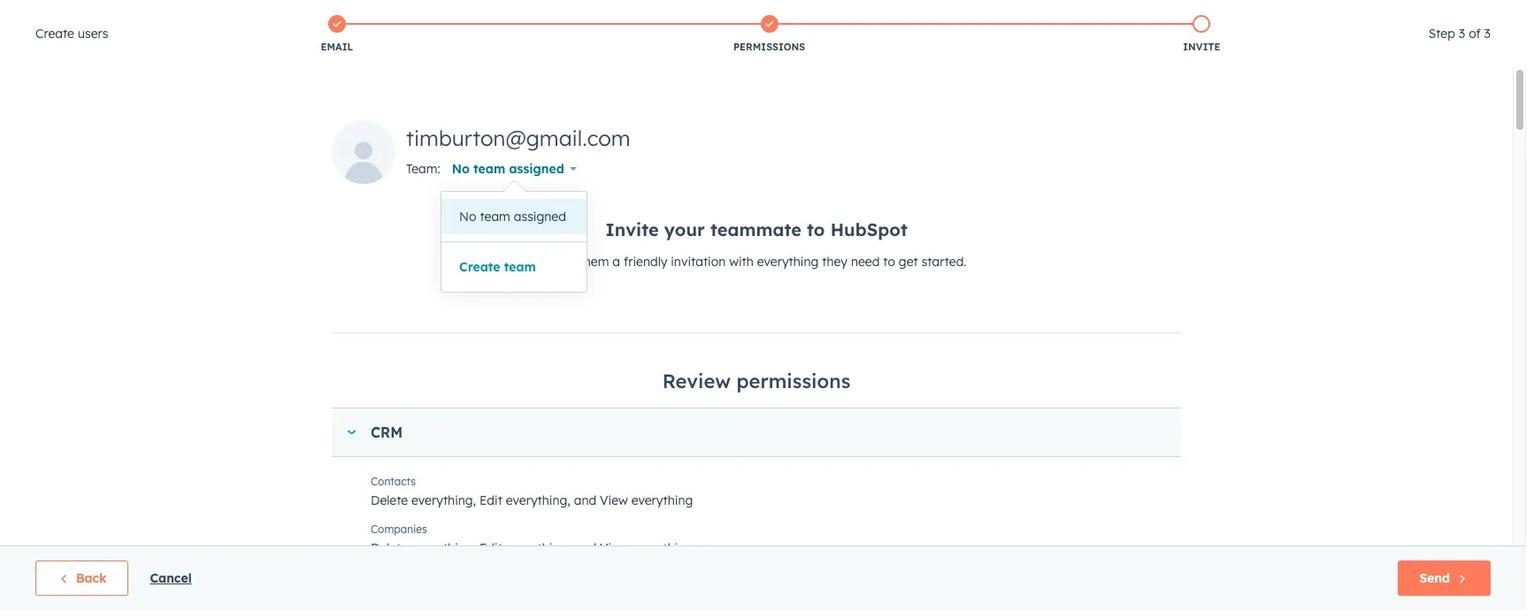 Task type: describe. For each thing, give the bounding box(es) containing it.
user
[[426, 168, 451, 184]]

create team button
[[459, 257, 536, 278]]

list inside timburton@gmail.com "dialog"
[[121, 12, 1419, 58]]

get
[[899, 254, 919, 270]]

calling icon button
[[1159, 3, 1189, 26]]

advanced
[[514, 205, 576, 221]]

create new users, customize user permissions, and remove users from your account.
[[258, 168, 752, 184]]

customize
[[364, 168, 423, 184]]

back
[[76, 571, 107, 587]]

75 per page
[[910, 408, 984, 424]]

next button
[[825, 405, 898, 428]]

permissions completed list item
[[553, 12, 986, 58]]

email completed list item
[[121, 12, 553, 58]]

send them a friendly invitation with everything they need to get started.
[[547, 254, 967, 270]]

teammate
[[711, 219, 802, 241]]

advanced filters (0) button
[[484, 196, 648, 231]]

team inside no team assigned popup button
[[474, 161, 506, 177]]

them
[[579, 254, 609, 270]]

0 vertical spatial your
[[669, 168, 695, 184]]

teams
[[366, 108, 404, 124]]

companies
[[371, 523, 427, 536]]

teams link
[[341, 95, 429, 137]]

and for contacts delete everything , edit everything , and view everything
[[574, 493, 597, 509]]

send for send
[[1420, 571, 1451, 587]]

invite for invite your teammate to hubspot
[[606, 219, 659, 241]]

and for companies delete everything , edit everything , and view everything
[[574, 541, 597, 557]]

create team
[[459, 259, 536, 275]]

hubspot
[[831, 219, 908, 241]]

teams navigation
[[258, 94, 429, 138]]

timburton@gmail.com
[[406, 124, 631, 151]]

create for create new users, customize user permissions, and remove users from your account.
[[258, 168, 296, 184]]

step 3 of 3
[[1429, 26, 1491, 42]]

assigned inside button
[[514, 209, 566, 225]]

permissions
[[734, 41, 806, 53]]

0 vertical spatial and
[[531, 168, 553, 184]]

2 menu item from the left
[[1325, 0, 1492, 28]]

last
[[389, 205, 415, 221]]

contacts delete everything , edit everything , and view everything
[[371, 475, 693, 509]]

main team element
[[1316, 320, 1527, 384]]

per
[[928, 408, 948, 424]]

75 per page button
[[898, 398, 1008, 434]]

cancel button
[[150, 568, 192, 589]]

companies delete everything , edit everything , and view everything
[[371, 523, 693, 557]]

invite list item
[[986, 12, 1419, 58]]

remove
[[557, 168, 600, 184]]

friendly
[[624, 254, 668, 270]]

no team assigned inside no team assigned button
[[459, 209, 566, 225]]

consent
[[87, 543, 135, 559]]

send for send them a friendly invitation with everything they need to get started.
[[547, 254, 576, 270]]

with
[[730, 254, 754, 270]]

view for contacts delete everything , edit everything , and view everything
[[600, 493, 628, 509]]

create for create users
[[35, 26, 74, 42]]

marketplaces button
[[1193, 0, 1230, 28]]

step
[[1429, 26, 1456, 42]]

crm button
[[332, 409, 1164, 457]]

of
[[1469, 26, 1481, 42]]

users,
[[327, 168, 361, 184]]

tara schultz
[[359, 336, 436, 352]]

active
[[419, 205, 457, 221]]

delete for contacts delete everything , edit everything , and view everything
[[371, 493, 408, 509]]

no inside popup button
[[452, 161, 470, 177]]

team:
[[406, 161, 441, 177]]

edit for contacts delete everything , edit everything , and view everything
[[480, 493, 503, 509]]

account.
[[698, 168, 748, 184]]

page
[[952, 408, 984, 424]]

privacy & consent
[[28, 543, 135, 559]]

caret image
[[346, 431, 357, 435]]

cancel
[[150, 571, 192, 587]]

delete for companies delete everything , edit everything , and view everything
[[371, 541, 408, 557]]

1
[[812, 408, 818, 424]]

team for the create team button
[[504, 259, 536, 275]]

no team assigned inside no team assigned popup button
[[452, 161, 565, 177]]

(0)
[[619, 205, 637, 221]]

next
[[831, 408, 860, 424]]

75
[[910, 408, 924, 424]]



Task type: vqa. For each thing, say whether or not it's contained in the screenshot.
Contacts Delete everything , Edit everything , and View everything
yes



Task type: locate. For each thing, give the bounding box(es) containing it.
filters
[[579, 205, 615, 221]]

0 vertical spatial invite
[[1184, 41, 1221, 53]]

and
[[531, 168, 553, 184], [574, 493, 597, 509], [574, 541, 597, 557]]

view inside companies delete everything , edit everything , and view everything
[[600, 541, 628, 557]]

2 vertical spatial team
[[504, 259, 536, 275]]

marketplaces image
[[1203, 8, 1219, 24]]

0 horizontal spatial menu item
[[1154, 0, 1157, 28]]

last active
[[389, 205, 457, 221]]

and inside companies delete everything , edit everything , and view everything
[[574, 541, 597, 557]]

review
[[663, 369, 731, 394]]

1 horizontal spatial 3
[[1485, 26, 1491, 42]]

privacy
[[28, 543, 71, 559]]

no inside button
[[459, 209, 477, 225]]

review permissions
[[663, 369, 851, 394]]

1 delete from the top
[[371, 493, 408, 509]]

0 horizontal spatial send
[[547, 254, 576, 270]]

1 column header from the left
[[652, 281, 919, 320]]

access element
[[918, 320, 1316, 384]]

create inside heading
[[35, 26, 74, 42]]

0 horizontal spatial create
[[35, 26, 74, 42]]

back button
[[35, 561, 129, 597]]

2 vertical spatial and
[[574, 541, 597, 557]]

delete
[[371, 493, 408, 509], [371, 541, 408, 557]]

advanced filters (0)
[[514, 205, 637, 221]]

everything
[[757, 254, 819, 270], [412, 493, 473, 509], [506, 493, 568, 509], [632, 493, 693, 509], [412, 541, 473, 557], [506, 541, 568, 557], [632, 541, 693, 557]]

create
[[35, 26, 74, 42], [258, 168, 296, 184], [459, 259, 500, 275]]

no team assigned down create new users, customize user permissions, and remove users from your account.
[[459, 209, 566, 225]]

send
[[547, 254, 576, 270], [1420, 571, 1451, 587]]

view inside contacts delete everything , edit everything , and view everything
[[600, 493, 628, 509]]

to
[[807, 219, 825, 241], [884, 254, 896, 270]]

delete down 'companies'
[[371, 541, 408, 557]]

1 vertical spatial team
[[480, 209, 511, 225]]

upgrade menu
[[1060, 0, 1492, 28]]

started.
[[922, 254, 967, 270]]

create for create team
[[459, 259, 500, 275]]

to left get
[[884, 254, 896, 270]]

your right 'from'
[[669, 168, 695, 184]]

tara
[[359, 336, 387, 352]]

2 view from the top
[[600, 541, 628, 557]]

2 edit from the top
[[480, 541, 503, 557]]

invite up the friendly
[[606, 219, 659, 241]]

edit
[[480, 493, 503, 509], [480, 541, 503, 557]]

edit down contacts delete everything , edit everything , and view everything
[[480, 541, 503, 557]]

2 vertical spatial create
[[459, 259, 500, 275]]

menu item up search hubspot search box
[[1325, 0, 1492, 28]]

0 horizontal spatial 3
[[1459, 26, 1466, 42]]

list
[[121, 12, 1419, 58]]

last active button
[[388, 196, 470, 231]]

users
[[78, 26, 108, 42], [603, 168, 634, 184]]

schultz
[[391, 336, 436, 352]]

1 vertical spatial create
[[258, 168, 296, 184]]

edit inside contacts delete everything , edit everything , and view everything
[[480, 493, 503, 509]]

security link
[[18, 567, 185, 601]]

edit inside companies delete everything , edit everything , and view everything
[[480, 541, 503, 557]]

1 vertical spatial no
[[459, 209, 477, 225]]

need
[[851, 254, 880, 270]]

1 vertical spatial no team assigned
[[459, 209, 566, 225]]

and inside contacts delete everything , edit everything , and view everything
[[574, 493, 597, 509]]

0 vertical spatial to
[[807, 219, 825, 241]]

timburton@gmail.com dialog
[[0, 0, 1527, 611]]

and down contacts delete everything , edit everything , and view everything
[[574, 541, 597, 557]]

no right user
[[452, 161, 470, 177]]

assigned
[[509, 161, 565, 177], [514, 209, 566, 225]]

from
[[638, 168, 665, 184]]

invitation
[[671, 254, 726, 270]]

team inside the create team button
[[504, 259, 536, 275]]

list containing email
[[121, 12, 1419, 58]]

0 horizontal spatial invite
[[606, 219, 659, 241]]

privacy & consent link
[[18, 534, 185, 567]]

invite inside list item
[[1184, 41, 1221, 53]]

0 vertical spatial assigned
[[509, 161, 565, 177]]

and up companies delete everything , edit everything , and view everything
[[574, 493, 597, 509]]

your up invitation
[[665, 219, 705, 241]]

0 vertical spatial users
[[78, 26, 108, 42]]

create inside button
[[459, 259, 500, 275]]

1 horizontal spatial menu item
[[1325, 0, 1492, 28]]

0 vertical spatial no
[[452, 161, 470, 177]]

no right active
[[459, 209, 477, 225]]

email
[[321, 41, 353, 53]]

upgrade
[[1092, 9, 1141, 23]]

1 button
[[806, 404, 825, 428]]

2 delete from the top
[[371, 541, 408, 557]]

permissions
[[737, 369, 851, 394]]

0 vertical spatial edit
[[480, 493, 503, 509]]

seat element
[[652, 320, 918, 384]]

close image
[[1491, 21, 1506, 35]]

3 right of
[[1485, 26, 1491, 42]]

,
[[473, 493, 476, 509], [568, 493, 571, 509], [473, 541, 476, 557], [568, 541, 571, 557]]

1 vertical spatial edit
[[480, 541, 503, 557]]

1 menu item from the left
[[1154, 0, 1157, 28]]

1 horizontal spatial create
[[258, 168, 296, 184]]

contacts
[[371, 475, 416, 489]]

1 edit from the top
[[480, 493, 503, 509]]

1 vertical spatial send
[[1420, 571, 1451, 587]]

1 vertical spatial delete
[[371, 541, 408, 557]]

to up they
[[807, 219, 825, 241]]

1 vertical spatial and
[[574, 493, 597, 509]]

permissions,
[[455, 168, 527, 184]]

Search HubSpot search field
[[1265, 37, 1482, 67]]

new
[[300, 168, 323, 184]]

no team assigned button
[[441, 151, 588, 186]]

0 vertical spatial no team assigned
[[452, 161, 565, 177]]

a
[[613, 254, 620, 270]]

1 horizontal spatial invite
[[1184, 41, 1221, 53]]

menu item left calling icon dropdown button
[[1154, 0, 1157, 28]]

invite down the 'marketplaces' icon
[[1184, 41, 1221, 53]]

edit for companies delete everything , edit everything , and view everything
[[480, 541, 503, 557]]

tara schultz link
[[359, 336, 634, 352]]

1 vertical spatial invite
[[606, 219, 659, 241]]

0 vertical spatial create
[[35, 26, 74, 42]]

upgrade image
[[1072, 8, 1088, 24]]

menu item
[[1154, 0, 1157, 28], [1325, 0, 1492, 28]]

2 3 from the left
[[1485, 26, 1491, 42]]

2 column header from the left
[[918, 281, 1317, 320]]

no team assigned button
[[442, 199, 587, 235]]

1 vertical spatial your
[[665, 219, 705, 241]]

0 vertical spatial team
[[474, 161, 506, 177]]

invite for invite
[[1184, 41, 1221, 53]]

calling icon image
[[1166, 7, 1182, 23]]

0 vertical spatial send
[[547, 254, 576, 270]]

0 vertical spatial view
[[600, 493, 628, 509]]

&
[[75, 543, 84, 559]]

team down permissions,
[[480, 209, 511, 225]]

3
[[1459, 26, 1466, 42], [1485, 26, 1491, 42]]

1 horizontal spatial send
[[1420, 571, 1451, 587]]

no team assigned down timburton@gmail.com
[[452, 161, 565, 177]]

create users
[[35, 26, 108, 42]]

team for no team assigned button
[[480, 209, 511, 225]]

1 vertical spatial users
[[603, 168, 634, 184]]

1 vertical spatial to
[[884, 254, 896, 270]]

crm
[[371, 424, 403, 442]]

delete inside companies delete everything , edit everything , and view everything
[[371, 541, 408, 557]]

and left remove
[[531, 168, 553, 184]]

delete down 'contacts'
[[371, 493, 408, 509]]

assigned inside popup button
[[509, 161, 565, 177]]

1 vertical spatial assigned
[[514, 209, 566, 225]]

1 horizontal spatial to
[[884, 254, 896, 270]]

0 horizontal spatial to
[[807, 219, 825, 241]]

they
[[823, 254, 848, 270]]

2 horizontal spatial create
[[459, 259, 500, 275]]

view
[[600, 493, 628, 509], [600, 541, 628, 557]]

pagination navigation
[[738, 404, 898, 428]]

invite your teammate to hubspot
[[606, 219, 908, 241]]

team down timburton@gmail.com
[[474, 161, 506, 177]]

1 vertical spatial view
[[600, 541, 628, 557]]

team down no team assigned list box
[[504, 259, 536, 275]]

send button
[[1398, 561, 1491, 597]]

1 3 from the left
[[1459, 26, 1466, 42]]

0 vertical spatial delete
[[371, 493, 408, 509]]

users inside heading
[[78, 26, 108, 42]]

send inside send button
[[1420, 571, 1451, 587]]

prev button
[[738, 405, 806, 428]]

edit up companies delete everything , edit everything , and view everything
[[480, 493, 503, 509]]

no team assigned
[[452, 161, 565, 177], [459, 209, 566, 225]]

delete inside contacts delete everything , edit everything , and view everything
[[371, 493, 408, 509]]

your inside timburton@gmail.com "dialog"
[[665, 219, 705, 241]]

invite
[[1184, 41, 1221, 53], [606, 219, 659, 241]]

0 horizontal spatial users
[[78, 26, 108, 42]]

create users heading
[[35, 23, 108, 44]]

1 view from the top
[[600, 493, 628, 509]]

view for companies delete everything , edit everything , and view everything
[[600, 541, 628, 557]]

Search name or email address search field
[[262, 246, 519, 277]]

no team assigned list box
[[442, 192, 587, 242]]

security
[[28, 576, 76, 592]]

prev
[[772, 408, 799, 424]]

team
[[474, 161, 506, 177], [480, 209, 511, 225], [504, 259, 536, 275]]

no
[[452, 161, 470, 177], [459, 209, 477, 225]]

1 horizontal spatial users
[[603, 168, 634, 184]]

3 left of
[[1459, 26, 1466, 42]]

column header
[[652, 281, 919, 320], [918, 281, 1317, 320]]

team inside no team assigned button
[[480, 209, 511, 225]]



